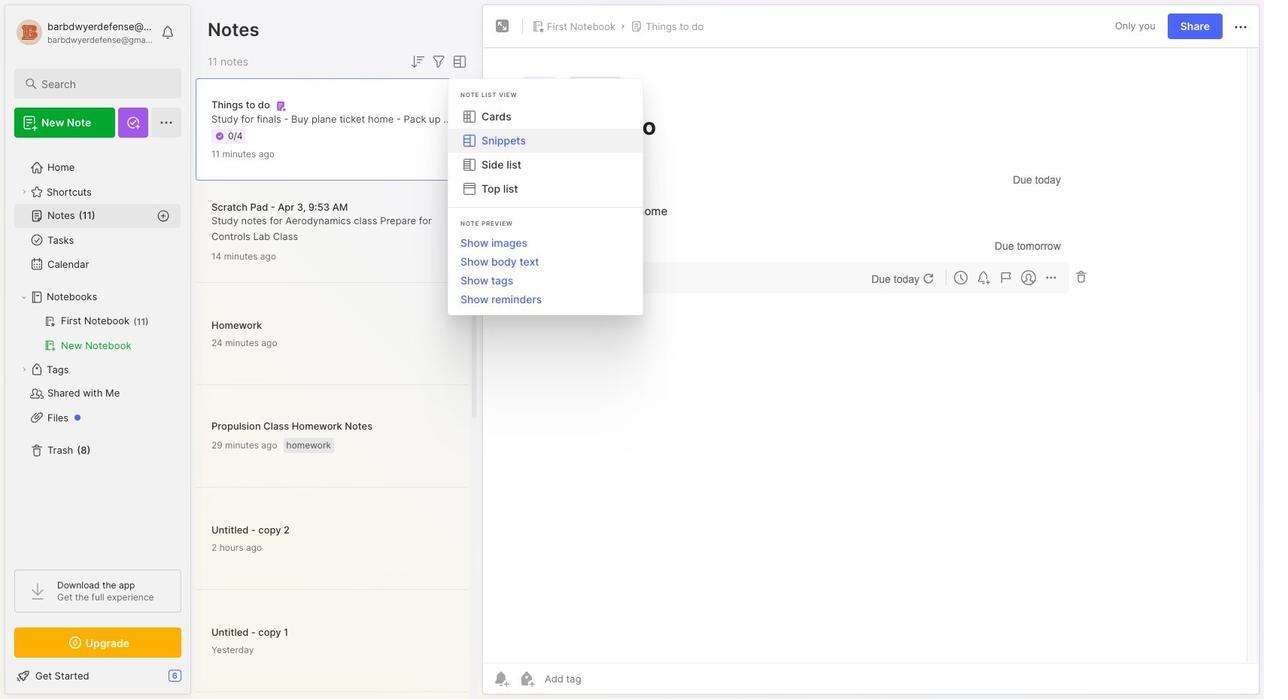 Task type: locate. For each thing, give the bounding box(es) containing it.
0 vertical spatial dropdown list menu
[[448, 105, 643, 201]]

Add tag field
[[543, 672, 657, 685]]

group
[[14, 309, 181, 357]]

menu item
[[448, 129, 643, 153]]

Account field
[[14, 17, 154, 47]]

1 vertical spatial dropdown list menu
[[448, 233, 643, 309]]

more actions image
[[1232, 18, 1250, 36]]

none search field inside main element
[[41, 74, 168, 93]]

expand tags image
[[20, 365, 29, 374]]

Help and Learning task checklist field
[[5, 664, 190, 688]]

None search field
[[41, 74, 168, 93]]

View options field
[[448, 53, 469, 71]]

expand notebooks image
[[20, 293, 29, 302]]

Note Editor text field
[[483, 47, 1259, 663]]

dropdown list menu
[[448, 105, 643, 201], [448, 233, 643, 309]]

tree
[[5, 147, 190, 556]]



Task type: describe. For each thing, give the bounding box(es) containing it.
add tag image
[[518, 670, 536, 688]]

add filters image
[[430, 53, 448, 71]]

add a reminder image
[[492, 670, 510, 688]]

tree inside main element
[[5, 147, 190, 556]]

click to collapse image
[[190, 671, 201, 689]]

expand note image
[[494, 17, 512, 35]]

Add filters field
[[430, 53, 448, 71]]

group inside "tree"
[[14, 309, 181, 357]]

Search text field
[[41, 77, 168, 91]]

2 dropdown list menu from the top
[[448, 233, 643, 309]]

main element
[[0, 0, 196, 699]]

More actions field
[[1232, 17, 1250, 36]]

1 dropdown list menu from the top
[[448, 105, 643, 201]]

note window element
[[482, 5, 1260, 698]]

Sort options field
[[409, 53, 427, 71]]



Task type: vqa. For each thing, say whether or not it's contained in the screenshot.
TASK image
no



